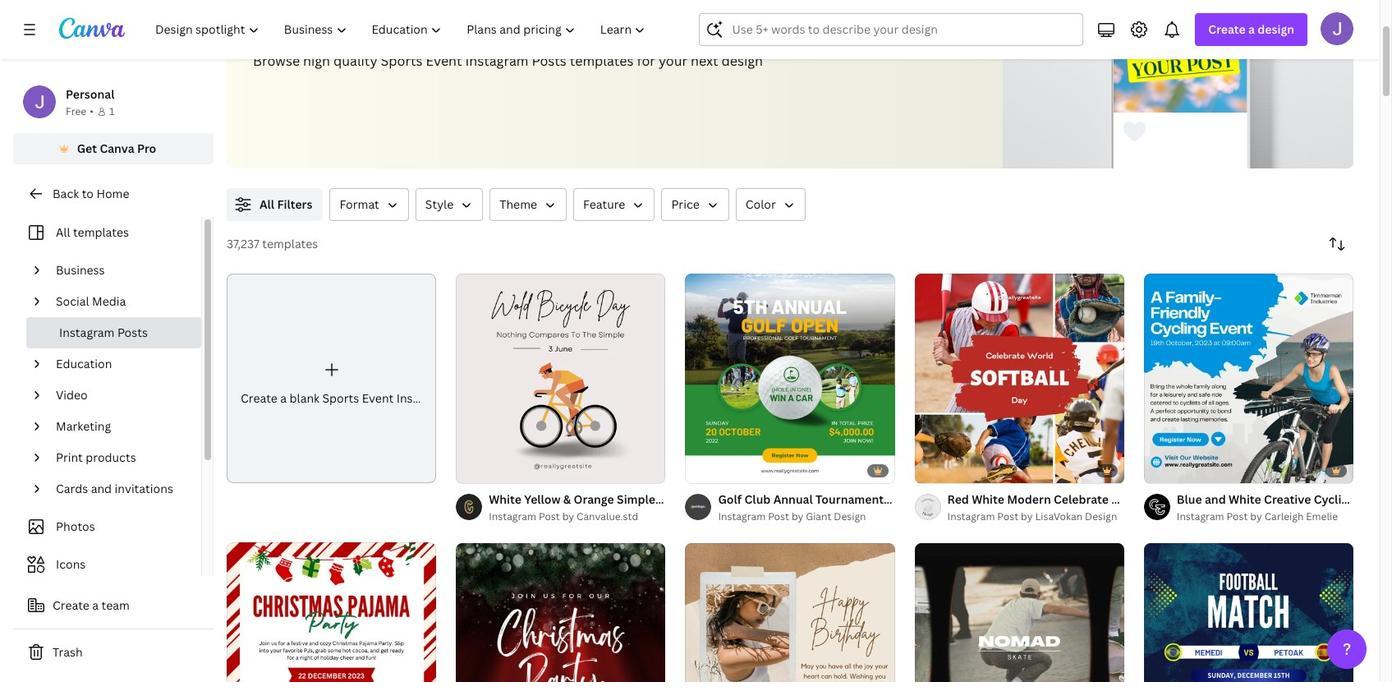 Task type: describe. For each thing, give the bounding box(es) containing it.
sports event instagram posts templates
[[253, 2, 780, 37]]

templates left for on the left top of the page
[[570, 52, 634, 70]]

lisavokan
[[1036, 510, 1083, 524]]

event down top level navigation element
[[426, 52, 462, 70]]

and for cards
[[91, 481, 112, 496]]

golf club annual tournament instagram post link
[[719, 491, 971, 509]]

photos
[[56, 519, 95, 534]]

filters
[[277, 196, 313, 212]]

for
[[637, 52, 656, 70]]

cards
[[56, 481, 88, 496]]

color
[[746, 196, 776, 212]]

browse high quality sports event instagram posts templates for your next design
[[253, 52, 763, 70]]

instagram post by carleigh emelie link
[[1177, 509, 1354, 525]]

post inside blue and white creative cycling event  instagram post by carleigh emelie
[[1227, 510, 1249, 524]]

a for blank
[[280, 390, 287, 406]]

sports for quality
[[381, 52, 423, 70]]

design inside 'dropdown button'
[[1258, 21, 1295, 37]]

white yellow & orange simple world bicycle day instagram post image
[[456, 274, 666, 483]]

red white modern celebrate world softball day instagram post image
[[915, 274, 1125, 483]]

to
[[82, 186, 94, 201]]

all templates link
[[23, 217, 191, 248]]

cards and invitations
[[56, 481, 173, 496]]

business link
[[49, 255, 191, 286]]

video
[[56, 387, 88, 403]]

create a blank sports event instagram post link
[[227, 274, 480, 483]]

0 horizontal spatial posts
[[117, 325, 148, 340]]

theme button
[[490, 188, 567, 221]]

instagram post by canvalue.std link
[[489, 509, 666, 525]]

and for blue
[[1205, 492, 1227, 507]]

create a design
[[1209, 21, 1295, 37]]

golf club annual tournament instagram post image
[[686, 274, 895, 483]]

golf club annual tournament instagram post instagram post by giant design
[[719, 492, 971, 524]]

invitations
[[115, 481, 173, 496]]

video link
[[49, 380, 191, 411]]

social media link
[[49, 286, 191, 317]]

print products
[[56, 449, 136, 465]]

instagram post by lisavokan design
[[948, 510, 1118, 524]]

templates up next
[[646, 2, 780, 37]]

quality
[[334, 52, 378, 70]]

top level navigation element
[[145, 13, 660, 46]]

blue and white creative cycling event  instagram post by carleigh emelie
[[1177, 492, 1393, 524]]

all for all templates
[[56, 224, 70, 240]]

templates down all filters
[[262, 236, 318, 251]]

black grunge skate brand vintage film frames sports instagram post image
[[915, 543, 1125, 682]]

blue football match instagram post image
[[1145, 543, 1354, 682]]

1 sports event instagram posts templates image from the left
[[1004, 0, 1354, 168]]

print
[[56, 449, 83, 465]]

get
[[77, 141, 97, 156]]

feature
[[583, 196, 626, 212]]

a for design
[[1249, 21, 1256, 37]]

by inside blue and white creative cycling event  instagram post by carleigh emelie
[[1251, 510, 1263, 524]]

blue and white creative cycling event link
[[1177, 491, 1393, 509]]

format button
[[330, 188, 409, 221]]

create a blank sports event instagram post element
[[227, 274, 480, 483]]

theme
[[500, 196, 537, 212]]

instagram post by lisavokan design link
[[948, 509, 1125, 525]]

social media
[[56, 293, 126, 309]]

design inside golf club annual tournament instagram post instagram post by giant design
[[834, 510, 867, 524]]

2 sports event instagram posts templates image from the left
[[1115, 0, 1248, 113]]

education
[[56, 356, 112, 371]]

create a design button
[[1196, 13, 1308, 46]]

price
[[672, 196, 700, 212]]

creative
[[1265, 492, 1312, 507]]

blue
[[1177, 492, 1203, 507]]

1
[[109, 104, 114, 118]]

cards and invitations link
[[49, 473, 191, 505]]

create for create a design
[[1209, 21, 1246, 37]]

carleigh
[[1265, 510, 1304, 524]]

white
[[1229, 492, 1262, 507]]

event right blank
[[362, 390, 394, 406]]

browse
[[253, 52, 300, 70]]

sports for blank
[[323, 390, 359, 406]]

next
[[691, 52, 719, 70]]

create for create a team
[[53, 597, 89, 613]]

blank
[[290, 390, 320, 406]]

red modern christmas party instagram post image
[[456, 543, 666, 682]]

2 design from the left
[[1086, 510, 1118, 524]]

high
[[303, 52, 330, 70]]

education link
[[49, 348, 191, 380]]

marketing
[[56, 418, 111, 434]]



Task type: vqa. For each thing, say whether or not it's contained in the screenshot.
and within the Blue and White Creative Cycling Event  Instagram Post by Carleigh Emelie
yes



Task type: locate. For each thing, give the bounding box(es) containing it.
1 by from the left
[[563, 510, 574, 524]]

1 horizontal spatial design
[[1086, 510, 1118, 524]]

1 horizontal spatial posts
[[532, 52, 567, 70]]

create inside button
[[53, 597, 89, 613]]

0 vertical spatial create
[[1209, 21, 1246, 37]]

design right next
[[722, 52, 763, 70]]

2 vertical spatial posts
[[117, 325, 148, 340]]

posts
[[567, 2, 641, 37], [532, 52, 567, 70], [117, 325, 148, 340]]

free •
[[66, 104, 94, 118]]

by
[[563, 510, 574, 524], [792, 510, 804, 524], [1021, 510, 1033, 524], [1251, 510, 1263, 524]]

red and white illustration christmas pajamas party instagram post image
[[227, 543, 436, 682]]

design right lisavokan
[[1086, 510, 1118, 524]]

and
[[91, 481, 112, 496], [1205, 492, 1227, 507]]

all filters
[[260, 196, 313, 212]]

create for create a blank sports event instagram post
[[241, 390, 278, 406]]

all
[[260, 196, 275, 212], [56, 224, 70, 240]]

and right cards
[[91, 481, 112, 496]]

all left the filters
[[260, 196, 275, 212]]

Search search field
[[733, 14, 1073, 45]]

create a team button
[[13, 589, 214, 622]]

and right the blue
[[1205, 492, 1227, 507]]

pro
[[137, 141, 156, 156]]

feature button
[[574, 188, 655, 221]]

1 vertical spatial all
[[56, 224, 70, 240]]

a inside 'dropdown button'
[[1249, 21, 1256, 37]]

0 horizontal spatial a
[[92, 597, 99, 613]]

business
[[56, 262, 105, 278]]

by down annual
[[792, 510, 804, 524]]

canva
[[100, 141, 134, 156]]

beige fun birthday wishes instagram post image
[[686, 543, 895, 682]]

media
[[92, 293, 126, 309]]

a inside button
[[92, 597, 99, 613]]

sports event instagram posts templates image
[[1004, 0, 1354, 168], [1115, 0, 1248, 113]]

1 vertical spatial design
[[722, 52, 763, 70]]

canvalue.std
[[577, 510, 639, 524]]

event right cycling on the right of page
[[1359, 492, 1391, 507]]

club
[[745, 492, 771, 507]]

2 vertical spatial a
[[92, 597, 99, 613]]

by left lisavokan
[[1021, 510, 1033, 524]]

back
[[53, 186, 79, 201]]

by down white
[[1251, 510, 1263, 524]]

by left canvalue.std
[[563, 510, 574, 524]]

2 horizontal spatial create
[[1209, 21, 1246, 37]]

print products link
[[49, 442, 191, 473]]

create inside 'dropdown button'
[[1209, 21, 1246, 37]]

design down tournament
[[834, 510, 867, 524]]

a
[[1249, 21, 1256, 37], [280, 390, 287, 406], [92, 597, 99, 613]]

all inside button
[[260, 196, 275, 212]]

0 vertical spatial design
[[1258, 21, 1295, 37]]

design
[[834, 510, 867, 524], [1086, 510, 1118, 524]]

0 horizontal spatial and
[[91, 481, 112, 496]]

0 horizontal spatial all
[[56, 224, 70, 240]]

sports
[[253, 2, 344, 37], [381, 52, 423, 70], [323, 390, 359, 406]]

social
[[56, 293, 89, 309]]

templates inside the all templates link
[[73, 224, 129, 240]]

price button
[[662, 188, 729, 221]]

marketing link
[[49, 411, 191, 442]]

annual
[[774, 492, 813, 507]]

1 horizontal spatial and
[[1205, 492, 1227, 507]]

posts down sports event instagram posts templates
[[532, 52, 567, 70]]

1 horizontal spatial design
[[1258, 21, 1295, 37]]

design
[[1258, 21, 1295, 37], [722, 52, 763, 70]]

sports up high at the top of the page
[[253, 2, 344, 37]]

back to home
[[53, 186, 129, 201]]

post
[[455, 390, 480, 406], [946, 492, 971, 507], [539, 510, 560, 524], [768, 510, 790, 524], [998, 510, 1019, 524], [1227, 510, 1249, 524]]

all templates
[[56, 224, 129, 240]]

event inside blue and white creative cycling event  instagram post by carleigh emelie
[[1359, 492, 1391, 507]]

trash link
[[13, 636, 214, 669]]

0 vertical spatial posts
[[567, 2, 641, 37]]

1 design from the left
[[834, 510, 867, 524]]

icons
[[56, 556, 86, 572]]

all down "back"
[[56, 224, 70, 240]]

all for all filters
[[260, 196, 275, 212]]

1 horizontal spatial create
[[241, 390, 278, 406]]

instagram post by giant design link
[[719, 509, 895, 525]]

templates down back to home on the top of page
[[73, 224, 129, 240]]

2 horizontal spatial a
[[1249, 21, 1256, 37]]

37,237 templates
[[227, 236, 318, 251]]

by inside golf club annual tournament instagram post instagram post by giant design
[[792, 510, 804, 524]]

instagram
[[430, 2, 562, 37], [465, 52, 529, 70], [59, 325, 115, 340], [397, 390, 452, 406], [887, 492, 943, 507], [489, 510, 537, 524], [719, 510, 766, 524], [948, 510, 995, 524], [1177, 510, 1225, 524]]

2 vertical spatial create
[[53, 597, 89, 613]]

icons link
[[23, 549, 191, 580]]

4 by from the left
[[1251, 510, 1263, 524]]

create a blank sports event instagram post
[[241, 390, 480, 406]]

your
[[659, 52, 688, 70]]

jacob simon image
[[1321, 12, 1354, 45]]

style
[[426, 196, 454, 212]]

design left jacob simon icon
[[1258, 21, 1295, 37]]

tournament
[[816, 492, 884, 507]]

sports right blank
[[323, 390, 359, 406]]

2 vertical spatial sports
[[323, 390, 359, 406]]

get canva pro
[[77, 141, 156, 156]]

golf
[[719, 492, 742, 507]]

a for team
[[92, 597, 99, 613]]

team
[[102, 597, 130, 613]]

instagram post by canvalue.std
[[489, 510, 639, 524]]

Sort by button
[[1321, 228, 1354, 260]]

photos link
[[23, 511, 191, 542]]

personal
[[66, 86, 115, 102]]

blue and white creative cycling event instagram post image
[[1145, 274, 1354, 483]]

products
[[86, 449, 136, 465]]

0 horizontal spatial create
[[53, 597, 89, 613]]

•
[[90, 104, 94, 118]]

color button
[[736, 188, 806, 221]]

format
[[340, 196, 380, 212]]

0 vertical spatial all
[[260, 196, 275, 212]]

2 horizontal spatial posts
[[567, 2, 641, 37]]

1 vertical spatial sports
[[381, 52, 423, 70]]

create a team
[[53, 597, 130, 613]]

0 vertical spatial a
[[1249, 21, 1256, 37]]

style button
[[416, 188, 483, 221]]

giant
[[806, 510, 832, 524]]

trash
[[53, 644, 83, 660]]

posts up for on the left top of the page
[[567, 2, 641, 37]]

1 horizontal spatial all
[[260, 196, 275, 212]]

event up quality
[[349, 2, 424, 37]]

free
[[66, 104, 86, 118]]

3 by from the left
[[1021, 510, 1033, 524]]

sports down top level navigation element
[[381, 52, 423, 70]]

back to home link
[[13, 177, 214, 210]]

2 by from the left
[[792, 510, 804, 524]]

1 horizontal spatial a
[[280, 390, 287, 406]]

get canva pro button
[[13, 133, 214, 164]]

37,237
[[227, 236, 260, 251]]

instagram inside blue and white creative cycling event  instagram post by carleigh emelie
[[1177, 510, 1225, 524]]

cycling
[[1315, 492, 1356, 507]]

home
[[96, 186, 129, 201]]

0 vertical spatial sports
[[253, 2, 344, 37]]

1 vertical spatial a
[[280, 390, 287, 406]]

posts down social media link on the top left of the page
[[117, 325, 148, 340]]

instagram posts
[[59, 325, 148, 340]]

None search field
[[700, 13, 1084, 46]]

0 horizontal spatial design
[[722, 52, 763, 70]]

0 horizontal spatial design
[[834, 510, 867, 524]]

and inside blue and white creative cycling event  instagram post by carleigh emelie
[[1205, 492, 1227, 507]]

1 vertical spatial create
[[241, 390, 278, 406]]

all filters button
[[227, 188, 323, 221]]

emelie
[[1307, 510, 1339, 524]]

create
[[1209, 21, 1246, 37], [241, 390, 278, 406], [53, 597, 89, 613]]

1 vertical spatial posts
[[532, 52, 567, 70]]



